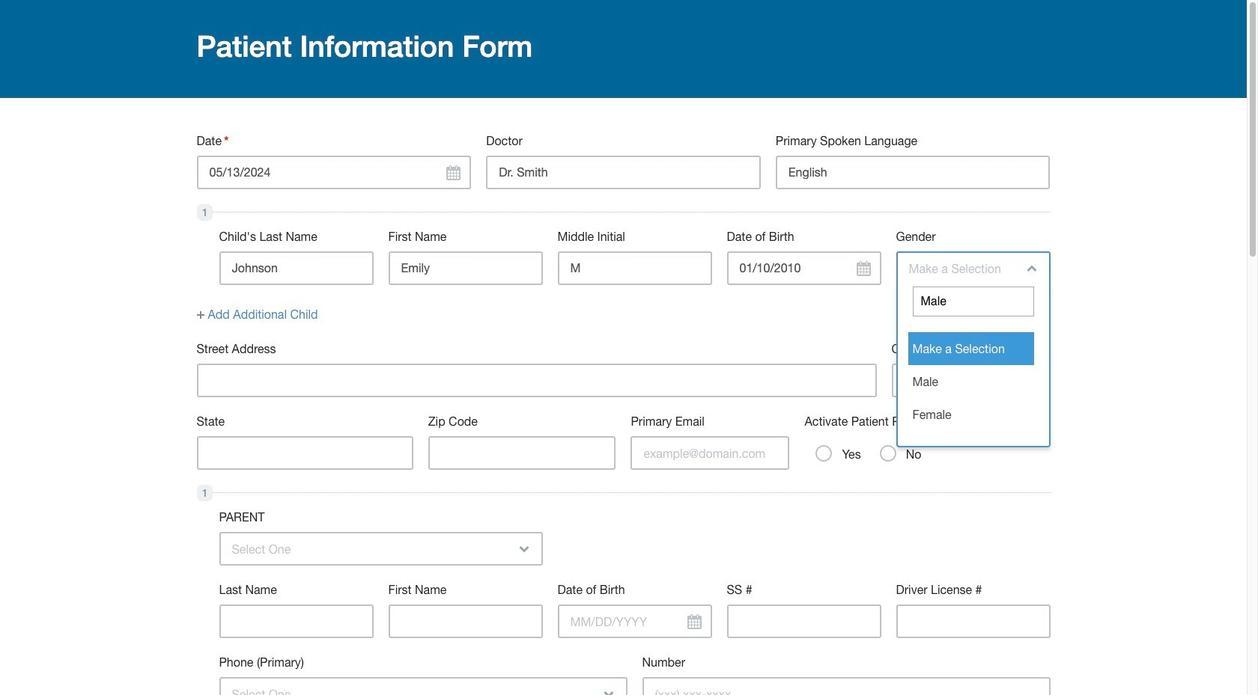Task type: locate. For each thing, give the bounding box(es) containing it.
None text field
[[486, 155, 761, 189], [219, 251, 373, 285], [388, 251, 543, 285], [558, 251, 712, 285], [892, 364, 1050, 398], [197, 437, 413, 471], [219, 605, 373, 639], [727, 605, 881, 639], [486, 155, 761, 189], [219, 251, 373, 285], [388, 251, 543, 285], [558, 251, 712, 285], [892, 364, 1050, 398], [197, 437, 413, 471], [219, 605, 373, 639], [727, 605, 881, 639]]

MM/DD/YYYY text field
[[197, 155, 471, 189]]

1 horizontal spatial mm/dd/yyyy text field
[[727, 251, 881, 285]]

1 vertical spatial mm/dd/yyyy text field
[[558, 605, 712, 639]]

MM/DD/YYYY text field
[[727, 251, 881, 285], [558, 605, 712, 639]]

None text field
[[776, 155, 1050, 189], [913, 286, 1034, 316], [197, 364, 877, 398], [428, 437, 616, 471], [388, 605, 543, 639], [896, 605, 1050, 639], [776, 155, 1050, 189], [913, 286, 1034, 316], [197, 364, 877, 398], [428, 437, 616, 471], [388, 605, 543, 639], [896, 605, 1050, 639]]

0 vertical spatial mm/dd/yyyy text field
[[727, 251, 881, 285]]



Task type: vqa. For each thing, say whether or not it's contained in the screenshot.
Submit
no



Task type: describe. For each thing, give the bounding box(es) containing it.
0 horizontal spatial mm/dd/yyyy text field
[[558, 605, 712, 639]]

example@domain.com text field
[[631, 437, 790, 471]]

(xxx) xxx-xxxx number field
[[642, 678, 1050, 696]]



